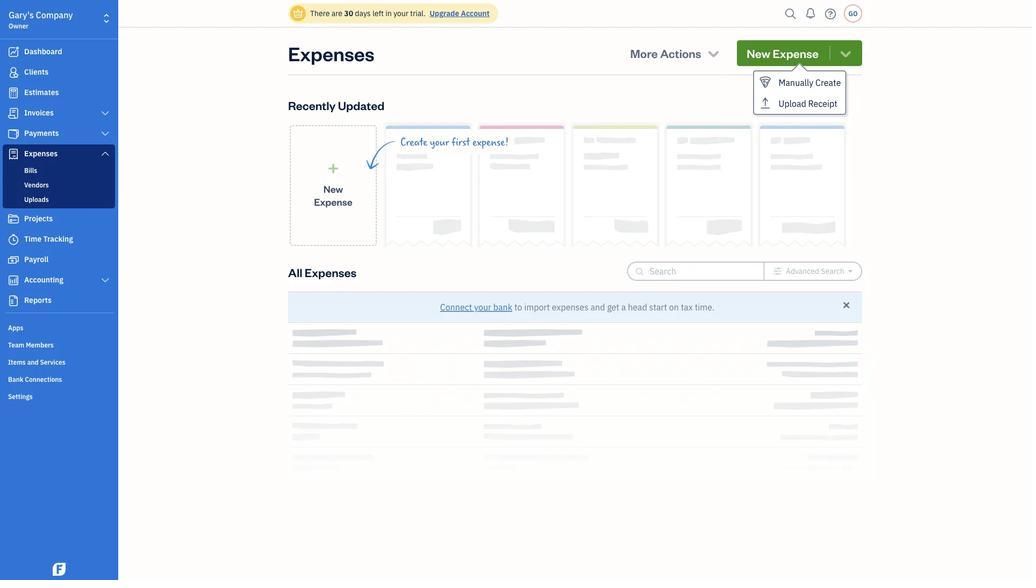 Task type: locate. For each thing, give the bounding box(es) containing it.
team members
[[8, 341, 54, 350]]

0 vertical spatial expense
[[773, 45, 819, 61]]

your for connect your bank to import expenses and get a head start on tax time.
[[474, 302, 492, 313]]

1 horizontal spatial new
[[747, 45, 771, 61]]

tax
[[681, 302, 693, 313]]

create left first
[[401, 137, 428, 148]]

plus image
[[327, 163, 340, 174]]

reports link
[[3, 291, 115, 311]]

and right items
[[27, 358, 39, 367]]

0 vertical spatial create
[[816, 77, 841, 88]]

expenses down are
[[288, 40, 375, 66]]

1 horizontal spatial your
[[430, 137, 449, 148]]

0 vertical spatial your
[[394, 8, 409, 18]]

new expense button
[[737, 40, 863, 66]]

bank
[[494, 302, 513, 313]]

expense inside button
[[773, 45, 819, 61]]

1 vertical spatial new expense
[[314, 183, 353, 208]]

invoices link
[[3, 104, 115, 123]]

3 chevron large down image from the top
[[100, 276, 110, 285]]

1 chevron large down image from the top
[[100, 109, 110, 118]]

1 horizontal spatial expense
[[773, 45, 819, 61]]

1 horizontal spatial create
[[816, 77, 841, 88]]

chevron large down image inside 'expenses' link
[[100, 150, 110, 158]]

expenses
[[288, 40, 375, 66], [24, 149, 58, 159], [305, 265, 357, 280]]

services
[[40, 358, 65, 367]]

clients
[[24, 67, 49, 77]]

reports
[[24, 296, 52, 305]]

timer image
[[7, 234, 20, 245]]

new expense
[[747, 45, 819, 61], [314, 183, 353, 208]]

clients link
[[3, 63, 115, 82]]

chevron large down image
[[100, 130, 110, 138]]

your left bank
[[474, 302, 492, 313]]

and
[[591, 302, 605, 313], [27, 358, 39, 367]]

expense
[[773, 45, 819, 61], [314, 196, 353, 208]]

your
[[394, 8, 409, 18], [430, 137, 449, 148], [474, 302, 492, 313]]

0 vertical spatial and
[[591, 302, 605, 313]]

0 horizontal spatial create
[[401, 137, 428, 148]]

receipt
[[809, 98, 838, 109]]

0 vertical spatial chevron large down image
[[100, 109, 110, 118]]

settings link
[[3, 388, 115, 404]]

all expenses
[[288, 265, 357, 280]]

0 vertical spatial new expense
[[747, 45, 819, 61]]

get
[[607, 302, 620, 313]]

report image
[[7, 296, 20, 307]]

2 vertical spatial chevron large down image
[[100, 276, 110, 285]]

time tracking link
[[3, 230, 115, 250]]

chevron large down image up reports link
[[100, 276, 110, 285]]

chevron large down image up chevron large down icon
[[100, 109, 110, 118]]

chevron large down image inside invoices 'link'
[[100, 109, 110, 118]]

manually create button
[[754, 72, 846, 93]]

there
[[310, 8, 330, 18]]

notifications image
[[802, 3, 820, 24]]

new expense up manually
[[747, 45, 819, 61]]

your right in
[[394, 8, 409, 18]]

account
[[461, 8, 490, 18]]

payroll link
[[3, 251, 115, 270]]

all
[[288, 265, 303, 280]]

import
[[524, 302, 550, 313]]

actions
[[661, 45, 702, 61]]

updated
[[338, 98, 385, 113]]

owner
[[9, 22, 28, 30]]

members
[[26, 341, 54, 350]]

expenses up the bills
[[24, 149, 58, 159]]

invoice image
[[7, 108, 20, 119]]

expense down plus icon
[[314, 196, 353, 208]]

1 vertical spatial and
[[27, 358, 39, 367]]

new inside button
[[747, 45, 771, 61]]

more actions button
[[621, 40, 731, 66]]

vendors
[[24, 181, 49, 189]]

first
[[452, 137, 470, 148]]

and inside main element
[[27, 358, 39, 367]]

expenses right all
[[305, 265, 357, 280]]

create up receipt
[[816, 77, 841, 88]]

1 vertical spatial expenses
[[24, 149, 58, 159]]

create
[[816, 77, 841, 88], [401, 137, 428, 148]]

0 horizontal spatial and
[[27, 358, 39, 367]]

expense up manually create button
[[773, 45, 819, 61]]

apps link
[[3, 319, 115, 336]]

projects link
[[3, 210, 115, 229]]

2 vertical spatial expenses
[[305, 265, 357, 280]]

30
[[344, 8, 353, 18]]

2 horizontal spatial your
[[474, 302, 492, 313]]

and left get
[[591, 302, 605, 313]]

new expense inside button
[[747, 45, 819, 61]]

invoices
[[24, 108, 54, 118]]

upload receipt
[[779, 98, 838, 109]]

0 horizontal spatial your
[[394, 8, 409, 18]]

0 horizontal spatial new
[[324, 183, 343, 195]]

new right chevrondown image
[[747, 45, 771, 61]]

search image
[[783, 6, 800, 22]]

1 vertical spatial new
[[324, 183, 343, 195]]

create inside button
[[816, 77, 841, 88]]

0 vertical spatial new
[[747, 45, 771, 61]]

2 chevron large down image from the top
[[100, 150, 110, 158]]

chevron large down image for accounting
[[100, 276, 110, 285]]

connect your bank button
[[440, 301, 513, 314]]

1 vertical spatial expense
[[314, 196, 353, 208]]

chevron large down image
[[100, 109, 110, 118], [100, 150, 110, 158], [100, 276, 110, 285]]

2 vertical spatial your
[[474, 302, 492, 313]]

1 vertical spatial chevron large down image
[[100, 150, 110, 158]]

items and services
[[8, 358, 65, 367]]

crown image
[[293, 8, 304, 19]]

accounting
[[24, 275, 63, 285]]

new down plus icon
[[324, 183, 343, 195]]

1 horizontal spatial new expense
[[747, 45, 819, 61]]

recently
[[288, 98, 336, 113]]

expenses inside main element
[[24, 149, 58, 159]]

0 vertical spatial expenses
[[288, 40, 375, 66]]

your left first
[[430, 137, 449, 148]]

new expense down plus icon
[[314, 183, 353, 208]]

estimates link
[[3, 83, 115, 103]]

chevron large down image down chevron large down icon
[[100, 150, 110, 158]]

chart image
[[7, 275, 20, 286]]

bank
[[8, 375, 23, 384]]

1 vertical spatial your
[[430, 137, 449, 148]]

new
[[747, 45, 771, 61], [324, 183, 343, 195]]



Task type: describe. For each thing, give the bounding box(es) containing it.
upgrade
[[430, 8, 459, 18]]

go button
[[844, 4, 863, 23]]

upload
[[779, 98, 807, 109]]

go to help image
[[822, 6, 840, 22]]

your for create your first expense!
[[430, 137, 449, 148]]

project image
[[7, 214, 20, 225]]

recently updated
[[288, 98, 385, 113]]

chevrondown image
[[707, 46, 721, 61]]

in
[[386, 8, 392, 18]]

bank connections
[[8, 375, 62, 384]]

main element
[[0, 0, 145, 581]]

dashboard
[[24, 47, 62, 56]]

payment image
[[7, 129, 20, 139]]

team members link
[[3, 337, 115, 353]]

1 horizontal spatial and
[[591, 302, 605, 313]]

a
[[622, 302, 626, 313]]

new expense button
[[737, 40, 863, 66]]

expenses link
[[3, 145, 115, 164]]

items and services link
[[3, 354, 115, 370]]

0 horizontal spatial new expense
[[314, 183, 353, 208]]

money image
[[7, 255, 20, 266]]

days
[[355, 8, 371, 18]]

company
[[36, 9, 73, 21]]

payments
[[24, 128, 59, 138]]

client image
[[7, 67, 20, 78]]

dashboard image
[[7, 47, 20, 58]]

payroll
[[24, 255, 49, 265]]

to
[[515, 302, 522, 313]]

chevrondown image
[[839, 46, 854, 61]]

time.
[[695, 302, 715, 313]]

expenses
[[552, 302, 589, 313]]

tracking
[[43, 234, 73, 244]]

start
[[650, 302, 667, 313]]

team
[[8, 341, 24, 350]]

there are 30 days left in your trial. upgrade account
[[310, 8, 490, 18]]

settings
[[8, 393, 33, 401]]

freshbooks image
[[51, 564, 68, 577]]

bills link
[[5, 164, 113, 177]]

uploads link
[[5, 193, 113, 206]]

expense!
[[473, 137, 509, 148]]

Search text field
[[650, 263, 747, 280]]

bills
[[24, 166, 37, 175]]

more actions
[[631, 45, 702, 61]]

apps
[[8, 324, 23, 332]]

time
[[24, 234, 42, 244]]

chevron large down image for invoices
[[100, 109, 110, 118]]

payments link
[[3, 124, 115, 144]]

estimates
[[24, 87, 59, 97]]

on
[[670, 302, 679, 313]]

manually
[[779, 77, 814, 88]]

expense image
[[7, 149, 20, 160]]

gary's company owner
[[9, 9, 73, 30]]

more
[[631, 45, 658, 61]]

are
[[332, 8, 343, 18]]

gary's
[[9, 9, 34, 21]]

manually create
[[779, 77, 841, 88]]

time tracking
[[24, 234, 73, 244]]

head
[[628, 302, 648, 313]]

vendors link
[[5, 179, 113, 191]]

0 horizontal spatial expense
[[314, 196, 353, 208]]

close image
[[842, 301, 852, 311]]

bank connections link
[[3, 371, 115, 387]]

upgrade account link
[[428, 8, 490, 18]]

connect
[[440, 302, 472, 313]]

1 vertical spatial create
[[401, 137, 428, 148]]

trial.
[[410, 8, 426, 18]]

items
[[8, 358, 26, 367]]

connect your bank to import expenses and get a head start on tax time.
[[440, 302, 715, 313]]

new expense link
[[290, 125, 377, 246]]

chevron large down image for expenses
[[100, 150, 110, 158]]

uploads
[[24, 195, 49, 204]]

upload receipt button
[[754, 93, 846, 114]]

dashboard link
[[3, 42, 115, 62]]

projects
[[24, 214, 53, 224]]

accounting link
[[3, 271, 115, 290]]

go
[[849, 9, 858, 18]]

estimate image
[[7, 88, 20, 98]]

connections
[[25, 375, 62, 384]]

create your first expense!
[[401, 137, 509, 148]]

left
[[373, 8, 384, 18]]



Task type: vqa. For each thing, say whether or not it's contained in the screenshot.
Create
yes



